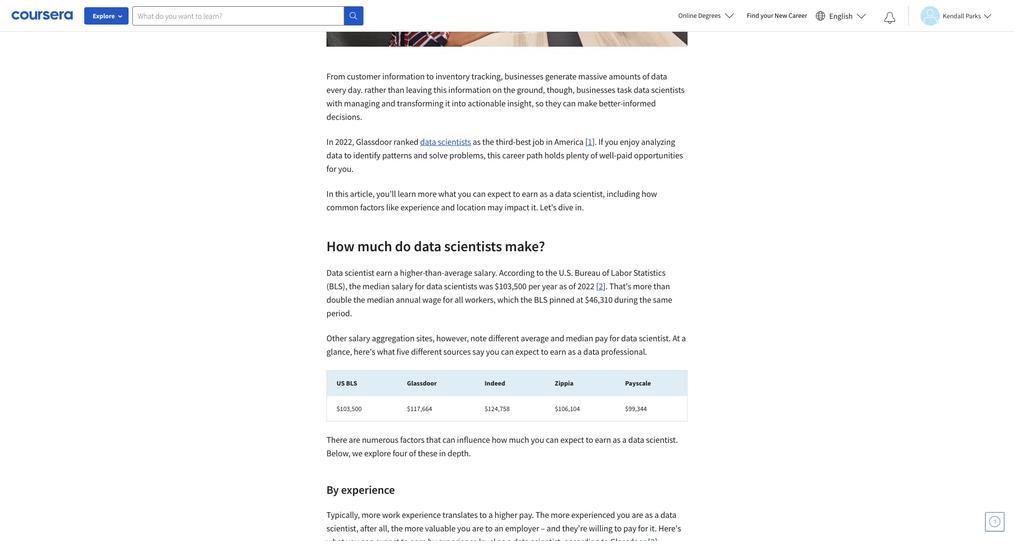 Task type: vqa. For each thing, say whether or not it's contained in the screenshot.
the Starts Nov 16
no



Task type: describe. For each thing, give the bounding box(es) containing it.
1 link
[[588, 136, 592, 147]]

kendall parks button
[[909, 6, 992, 25]]

1 vertical spatial $103,500
[[337, 405, 362, 413]]

valuable
[[425, 523, 456, 534]]

$117,664
[[407, 405, 432, 413]]

learn
[[398, 188, 416, 199]]

per
[[529, 281, 540, 292]]

america
[[555, 136, 584, 147]]

1 horizontal spatial scientist,
[[531, 537, 563, 541]]

than inside from customer information to inventory tracking, businesses generate massive amounts of data every day. rather than leaving this information on the ground, though, businesses task data scientists with managing and transforming it into actionable insight, so they can make better-informed decisions.
[[388, 84, 405, 95]]

this inside ]. if you enjoy analyzing data to identify patterns and solve problems, this career path holds plenty of well-paid opportunities for you.
[[488, 150, 501, 161]]

1 vertical spatial businesses
[[577, 84, 616, 95]]

salary.
[[474, 267, 498, 278]]

more inside ]. that's more than double the median annual wage for all workers, which the bls pinned at $46,310 during the same period.
[[633, 281, 652, 292]]

to inside in this article, you'll learn more what you can expect to earn as a data scientist, including how common factors like experience and location may impact it. let's dive in.
[[513, 188, 520, 199]]

and inside from customer information to inventory tracking, businesses generate massive amounts of data every day. rather than leaving this information on the ground, though, businesses task data scientists with managing and transforming it into actionable insight, so they can make better-informed decisions.
[[382, 98, 395, 109]]

for inside data scientist earn a higher-than-average salary. according to the u.s. bureau of labor statistics (bls), the median salary for data scientists was $103,500 per year as of 2022 [
[[415, 281, 425, 292]]

to inside from customer information to inventory tracking, businesses generate massive amounts of data every day. rather than leaving this information on the ground, though, businesses task data scientists with managing and transforming it into actionable insight, so they can make better-informed decisions.
[[427, 71, 434, 82]]

these
[[418, 448, 438, 459]]

experience down valuable
[[438, 537, 477, 541]]

to inside there are numerous factors that can influence how much you can expect to earn as a data scientist. below, we explore four of these in depth.
[[586, 435, 593, 446]]

all
[[455, 294, 463, 305]]

by
[[428, 537, 437, 541]]

$106,104
[[555, 405, 580, 413]]

new
[[775, 11, 788, 20]]

data inside ]. if you enjoy analyzing data to identify patterns and solve problems, this career path holds plenty of well-paid opportunities for you.
[[327, 150, 343, 161]]

1 vertical spatial scientist,
[[327, 523, 359, 534]]

five
[[397, 346, 410, 357]]

in 2022, glassdoor ranked data scientists as the third-best job in america [ 1
[[327, 136, 592, 147]]

2022,
[[335, 136, 354, 147]]

we
[[352, 448, 363, 459]]

higher
[[495, 510, 518, 521]]

period.
[[327, 308, 352, 319]]

it. inside in this article, you'll learn more what you can expect to earn as a data scientist, including how common factors like experience and location may impact it. let's dive in.
[[531, 202, 538, 213]]

explore
[[364, 448, 391, 459]]

experience inside in this article, you'll learn more what you can expect to earn as a data scientist, including how common factors like experience and location may impact it. let's dive in.
[[401, 202, 440, 213]]

1 vertical spatial are
[[632, 510, 643, 521]]

can inside 'typically, more work experience translates to a higher pay. the more experienced you are as a data scientist, after all, the more valuable you are to an employer – and they're willing to pay for it. here's what you can expect to earn by experience level as a data scientist, according to glassdoor ['
[[361, 537, 374, 541]]

though,
[[547, 84, 575, 95]]

pinned
[[549, 294, 575, 305]]

actionable
[[468, 98, 506, 109]]

earn inside data scientist earn a higher-than-average salary. according to the u.s. bureau of labor statistics (bls), the median salary for data scientists was $103,500 per year as of 2022 [
[[376, 267, 392, 278]]

which
[[498, 294, 519, 305]]

including
[[607, 188, 640, 199]]

degrees
[[698, 11, 721, 20]]

a inside in this article, you'll learn more what you can expect to earn as a data scientist, including how common factors like experience and location may impact it. let's dive in.
[[549, 188, 554, 199]]

what inside 'typically, more work experience translates to a higher pay. the more experienced you are as a data scientist, after all, the more valuable you are to an employer – and they're willing to pay for it. here's what you can expect to earn by experience level as a data scientist, according to glassdoor ['
[[327, 537, 345, 541]]

paid
[[617, 150, 633, 161]]

career
[[789, 11, 808, 20]]

this inside from customer information to inventory tracking, businesses generate massive amounts of data every day. rather than leaving this information on the ground, though, businesses task data scientists with managing and transforming it into actionable insight, so they can make better-informed decisions.
[[434, 84, 447, 95]]

find your new career
[[747, 11, 808, 20]]

other
[[327, 333, 347, 344]]

a up the here's
[[655, 510, 659, 521]]

0 vertical spatial different
[[489, 333, 519, 344]]

payscale
[[625, 379, 651, 388]]

in.
[[575, 202, 584, 213]]

they're
[[562, 523, 587, 534]]

factors inside in this article, you'll learn more what you can expect to earn as a data scientist, including how common factors like experience and location may impact it. let's dive in.
[[360, 202, 385, 213]]

was
[[479, 281, 493, 292]]

]. if you enjoy analyzing data to identify patterns and solve problems, this career path holds plenty of well-paid opportunities for you.
[[327, 136, 683, 174]]

a left higher
[[489, 510, 493, 521]]

generate
[[545, 71, 577, 82]]

u.s.
[[559, 267, 573, 278]]

workers,
[[465, 294, 496, 305]]

sites,
[[416, 333, 435, 344]]

a inside data scientist earn a higher-than-average salary. according to the u.s. bureau of labor statistics (bls), the median salary for data scientists was $103,500 per year as of 2022 [
[[394, 267, 398, 278]]

experience up valuable
[[402, 510, 441, 521]]

more left valuable
[[405, 523, 424, 534]]

[ inside data scientist earn a higher-than-average salary. according to the u.s. bureau of labor statistics (bls), the median salary for data scientists was $103,500 per year as of 2022 [
[[596, 281, 599, 292]]

how inside there are numerous factors that can influence how much you can expect to earn as a data scientist. below, we explore four of these in depth.
[[492, 435, 507, 446]]

year
[[542, 281, 558, 292]]

it. inside 'typically, more work experience translates to a higher pay. the more experienced you are as a data scientist, after all, the more valuable you are to an employer – and they're willing to pay for it. here's what you can expect to earn by experience level as a data scientist, according to glassdoor ['
[[650, 523, 657, 534]]

median inside other salary aggregation sites, however, note different average and median pay for data scientist. at a glance, here's what five different sources say you can expect to earn as a data professional.
[[566, 333, 593, 344]]

same
[[653, 294, 673, 305]]

you inside ]. if you enjoy analyzing data to identify patterns and solve problems, this career path holds plenty of well-paid opportunities for you.
[[605, 136, 618, 147]]

more right the
[[551, 510, 570, 521]]

the inside 'typically, more work experience translates to a higher pay. the more experienced you are as a data scientist, after all, the more valuable you are to an employer – and they're willing to pay for it. here's what you can expect to earn by experience level as a data scientist, according to glassdoor ['
[[391, 523, 403, 534]]

below,
[[327, 448, 351, 459]]

earn inside in this article, you'll learn more what you can expect to earn as a data scientist, including how common factors like experience and location may impact it. let's dive in.
[[522, 188, 538, 199]]

1 vertical spatial glassdoor
[[407, 379, 437, 388]]

0 vertical spatial in
[[546, 136, 553, 147]]

at
[[576, 294, 584, 305]]

the left same
[[640, 294, 652, 305]]

can inside other salary aggregation sites, however, note different average and median pay for data scientist. at a glance, here's what five different sources say you can expect to earn as a data professional.
[[501, 346, 514, 357]]

problems,
[[450, 150, 486, 161]]

glance,
[[327, 346, 352, 357]]

0 vertical spatial much
[[358, 237, 392, 255]]

in this article, you'll learn more what you can expect to earn as a data scientist, including how common factors like experience and location may impact it. let's dive in.
[[327, 188, 657, 213]]

average inside other salary aggregation sites, however, note different average and median pay for data scientist. at a glance, here's what five different sources say you can expect to earn as a data professional.
[[521, 333, 549, 344]]

labor
[[611, 267, 632, 278]]

by
[[327, 483, 339, 498]]

$99,344
[[625, 405, 647, 413]]

employer
[[505, 523, 539, 534]]

of inside there are numerous factors that can influence how much you can expect to earn as a data scientist. below, we explore four of these in depth.
[[409, 448, 416, 459]]

path
[[527, 150, 543, 161]]

they
[[546, 98, 561, 109]]

are inside there are numerous factors that can influence how much you can expect to earn as a data scientist. below, we explore four of these in depth.
[[349, 435, 360, 446]]

every
[[327, 84, 346, 95]]

2022
[[578, 281, 595, 292]]

inventory
[[436, 71, 470, 82]]

english
[[830, 11, 853, 20]]

[ inside 'typically, more work experience translates to a higher pay. the more experienced you are as a data scientist, after all, the more valuable you are to an employer – and they're willing to pay for it. here's what you can expect to earn by experience level as a data scientist, according to glassdoor ['
[[648, 537, 651, 541]]

data inside data scientist earn a higher-than-average salary. according to the u.s. bureau of labor statistics (bls), the median salary for data scientists was $103,500 per year as of 2022 [
[[427, 281, 443, 292]]

the down the scientist at the left of the page
[[349, 281, 361, 292]]

amounts
[[609, 71, 641, 82]]

median inside ]. that's more than double the median annual wage for all workers, which the bls pinned at $46,310 during the same period.
[[367, 294, 394, 305]]

than-
[[425, 267, 444, 278]]

however,
[[436, 333, 469, 344]]

2 link
[[599, 281, 603, 292]]

a right at
[[682, 333, 686, 344]]

make?
[[505, 237, 545, 255]]

1
[[588, 136, 592, 147]]

scientist, inside in this article, you'll learn more what you can expect to earn as a data scientist, including how common factors like experience and location may impact it. let's dive in.
[[573, 188, 605, 199]]

can down the $106,104
[[546, 435, 559, 446]]

kendall parks
[[943, 11, 981, 20]]

can inside from customer information to inventory tracking, businesses generate massive amounts of data every day. rather than leaving this information on the ground, though, businesses task data scientists with managing and transforming it into actionable insight, so they can make better-informed decisions.
[[563, 98, 576, 109]]

career
[[502, 150, 525, 161]]

glassdoor inside 'typically, more work experience translates to a higher pay. the more experienced you are as a data scientist, after all, the more valuable you are to an employer – and they're willing to pay for it. here's what you can expect to earn by experience level as a data scientist, according to glassdoor ['
[[610, 537, 646, 541]]

in for in this article, you'll learn more what you can expect to earn as a data scientist, including how common factors like experience and location may impact it. let's dive in.
[[327, 188, 334, 199]]

for inside ]. if you enjoy analyzing data to identify patterns and solve problems, this career path holds plenty of well-paid opportunities for you.
[[327, 163, 337, 174]]

$103,500 inside data scientist earn a higher-than-average salary. according to the u.s. bureau of labor statistics (bls), the median salary for data scientists was $103,500 per year as of 2022 [
[[495, 281, 527, 292]]

parks
[[966, 11, 981, 20]]

data
[[327, 267, 343, 278]]

with
[[327, 98, 342, 109]]

as inside data scientist earn a higher-than-average salary. according to the u.s. bureau of labor statistics (bls), the median salary for data scientists was $103,500 per year as of 2022 [
[[559, 281, 567, 292]]

2
[[599, 281, 603, 292]]

that
[[426, 435, 441, 446]]

more up after
[[362, 510, 381, 521]]

the down per
[[521, 294, 533, 305]]

dive
[[558, 202, 574, 213]]

enjoy
[[620, 136, 640, 147]]

the up year
[[546, 267, 557, 278]]

according
[[499, 267, 535, 278]]

scientists inside data scientist earn a higher-than-average salary. according to the u.s. bureau of labor statistics (bls), the median salary for data scientists was $103,500 per year as of 2022 [
[[444, 281, 478, 292]]

opportunities
[[634, 150, 683, 161]]

professional.
[[601, 346, 647, 357]]

according
[[565, 537, 600, 541]]

scientists up salary. at left
[[444, 237, 502, 255]]

it
[[445, 98, 450, 109]]

so
[[536, 98, 544, 109]]

aggregation
[[372, 333, 415, 344]]

you inside in this article, you'll learn more what you can expect to earn as a data scientist, including how common factors like experience and location may impact it. let's dive in.
[[458, 188, 471, 199]]

as inside in this article, you'll learn more what you can expect to earn as a data scientist, including how common factors like experience and location may impact it. let's dive in.
[[540, 188, 548, 199]]



Task type: locate. For each thing, give the bounding box(es) containing it.
1 horizontal spatial much
[[509, 435, 529, 446]]

it. left the here's
[[650, 523, 657, 534]]

factors down article,
[[360, 202, 385, 213]]

how
[[642, 188, 657, 199], [492, 435, 507, 446]]

0 vertical spatial scientist.
[[639, 333, 671, 344]]

1 vertical spatial this
[[488, 150, 501, 161]]

us bls
[[337, 379, 357, 388]]

help center image
[[989, 516, 1001, 528]]

0 vertical spatial in
[[327, 136, 334, 147]]

show notifications image
[[884, 12, 896, 24]]

1 horizontal spatial how
[[642, 188, 657, 199]]

can inside in this article, you'll learn more what you can expect to earn as a data scientist, including how common factors like experience and location may impact it. let's dive in.
[[473, 188, 486, 199]]

for left all at the left bottom
[[443, 294, 453, 305]]

what down solve
[[438, 188, 456, 199]]

2 vertical spatial glassdoor
[[610, 537, 646, 541]]

much left do
[[358, 237, 392, 255]]

pay right willing
[[624, 523, 637, 534]]

this inside in this article, you'll learn more what you can expect to earn as a data scientist, including how common factors like experience and location may impact it. let's dive in.
[[335, 188, 348, 199]]

0 horizontal spatial than
[[388, 84, 405, 95]]

than right 'rather'
[[388, 84, 405, 95]]

than up same
[[654, 281, 670, 292]]

different right note
[[489, 333, 519, 344]]

pay
[[595, 333, 608, 344], [624, 523, 637, 534]]

pay inside 'typically, more work experience translates to a higher pay. the more experienced you are as a data scientist, after all, the more valuable you are to an employer – and they're willing to pay for it. here's what you can expect to earn by experience level as a data scientist, according to glassdoor ['
[[624, 523, 637, 534]]

find your new career link
[[742, 10, 812, 22]]

online
[[679, 11, 697, 20]]

of right amounts
[[643, 71, 650, 82]]

and inside 'typically, more work experience translates to a higher pay. the more experienced you are as a data scientist, after all, the more valuable you are to an employer – and they're willing to pay for it. here's what you can expect to earn by experience level as a data scientist, according to glassdoor ['
[[547, 523, 561, 534]]

what down typically,
[[327, 537, 345, 541]]

in
[[546, 136, 553, 147], [439, 448, 446, 459]]

0 horizontal spatial businesses
[[505, 71, 544, 82]]

1 vertical spatial median
[[367, 294, 394, 305]]

common
[[327, 202, 359, 213]]

scientists inside from customer information to inventory tracking, businesses generate massive amounts of data every day. rather than leaving this information on the ground, though, businesses task data scientists with managing and transforming it into actionable insight, so they can make better-informed decisions.
[[652, 84, 685, 95]]

0 vertical spatial how
[[642, 188, 657, 199]]

this up it
[[434, 84, 447, 95]]

are up level
[[472, 523, 484, 534]]

median left annual
[[367, 294, 394, 305]]

0 vertical spatial this
[[434, 84, 447, 95]]

the
[[536, 510, 549, 521]]

0 vertical spatial median
[[363, 281, 390, 292]]

english button
[[812, 0, 870, 31]]

the right the all,
[[391, 523, 403, 534]]

1 vertical spatial pay
[[624, 523, 637, 534]]

four
[[393, 448, 407, 459]]

salary
[[392, 281, 413, 292], [349, 333, 370, 344]]

0 horizontal spatial information
[[382, 71, 425, 82]]

0 horizontal spatial bls
[[346, 379, 357, 388]]

1 vertical spatial average
[[521, 333, 549, 344]]

well-
[[599, 150, 617, 161]]

1 horizontal spatial average
[[521, 333, 549, 344]]

higher-
[[400, 267, 425, 278]]

work
[[382, 510, 400, 521]]

for inside other salary aggregation sites, however, note different average and median pay for data scientist. at a glance, here's what five different sources say you can expect to earn as a data professional.
[[610, 333, 620, 344]]

to inside ]. if you enjoy analyzing data to identify patterns and solve problems, this career path holds plenty of well-paid opportunities for you.
[[344, 150, 352, 161]]

to inside other salary aggregation sites, however, note different average and median pay for data scientist. at a glance, here's what five different sources say you can expect to earn as a data professional.
[[541, 346, 549, 357]]

1 vertical spatial information
[[449, 84, 491, 95]]

are up we at the bottom of the page
[[349, 435, 360, 446]]

scientist, up in.
[[573, 188, 605, 199]]

of inside from customer information to inventory tracking, businesses generate massive amounts of data every day. rather than leaving this information on the ground, though, businesses task data scientists with managing and transforming it into actionable insight, so they can make better-informed decisions.
[[643, 71, 650, 82]]

the right on
[[504, 84, 516, 95]]

annual
[[396, 294, 421, 305]]

1 vertical spatial different
[[411, 346, 442, 357]]

scientist, down typically,
[[327, 523, 359, 534]]

0 vertical spatial information
[[382, 71, 425, 82]]

it.
[[531, 202, 538, 213], [650, 523, 657, 534]]

in right job
[[546, 136, 553, 147]]

different down the sites,
[[411, 346, 442, 357]]

1 vertical spatial than
[[654, 281, 670, 292]]

0 horizontal spatial [
[[586, 136, 588, 147]]

$103,500 up the which
[[495, 281, 527, 292]]

expect inside 'typically, more work experience translates to a higher pay. the more experienced you are as a data scientist, after all, the more valuable you are to an employer – and they're willing to pay for it. here's what you can expect to earn by experience level as a data scientist, according to glassdoor ['
[[376, 537, 399, 541]]

how right influence on the left of page
[[492, 435, 507, 446]]

0 horizontal spatial salary
[[349, 333, 370, 344]]

scientist. inside there are numerous factors that can influence how much you can expect to earn as a data scientist. below, we explore four of these in depth.
[[646, 435, 678, 446]]

can down though,
[[563, 98, 576, 109]]

1 vertical spatial it.
[[650, 523, 657, 534]]

zippia
[[555, 379, 574, 388]]

1 horizontal spatial ].
[[603, 281, 608, 292]]

in right these
[[439, 448, 446, 459]]

scientists up 'informed'
[[652, 84, 685, 95]]

0 horizontal spatial much
[[358, 237, 392, 255]]

other salary aggregation sites, however, note different average and median pay for data scientist. at a glance, here's what five different sources say you can expect to earn as a data professional.
[[327, 333, 686, 357]]

(bls),
[[327, 281, 347, 292]]

information
[[382, 71, 425, 82], [449, 84, 491, 95]]

scientist, down – in the right bottom of the page
[[531, 537, 563, 541]]

identify
[[353, 150, 381, 161]]

businesses up ground,
[[505, 71, 544, 82]]

a up let's at the right top of page
[[549, 188, 554, 199]]

this up "common"
[[335, 188, 348, 199]]

earn inside 'typically, more work experience translates to a higher pay. the more experienced you are as a data scientist, after all, the more valuable you are to an employer – and they're willing to pay for it. here's what you can expect to earn by experience level as a data scientist, according to glassdoor ['
[[410, 537, 426, 541]]

2 vertical spatial median
[[566, 333, 593, 344]]

decisions.
[[327, 111, 362, 122]]

bls inside ]. that's more than double the median annual wage for all workers, which the bls pinned at $46,310 during the same period.
[[534, 294, 548, 305]]

in up "common"
[[327, 188, 334, 199]]

experienced
[[572, 510, 615, 521]]

0 horizontal spatial are
[[349, 435, 360, 446]]

1 vertical spatial much
[[509, 435, 529, 446]]

expect inside other salary aggregation sites, however, note different average and median pay for data scientist. at a glance, here's what five different sources say you can expect to earn as a data professional.
[[516, 346, 539, 357]]

]. inside ]. if you enjoy analyzing data to identify patterns and solve problems, this career path holds plenty of well-paid opportunities for you.
[[592, 136, 597, 147]]

as inside there are numerous factors that can influence how much you can expect to earn as a data scientist. below, we explore four of these in depth.
[[613, 435, 621, 446]]

tracking,
[[472, 71, 503, 82]]

0 vertical spatial than
[[388, 84, 405, 95]]

2 vertical spatial this
[[335, 188, 348, 199]]

salary up here's
[[349, 333, 370, 344]]

experience down "learn"
[[401, 202, 440, 213]]

None search field
[[132, 6, 364, 25]]

]. inside ]. that's more than double the median annual wage for all workers, which the bls pinned at $46,310 during the same period.
[[603, 281, 608, 292]]

location
[[457, 202, 486, 213]]

here's
[[354, 346, 375, 357]]

1 horizontal spatial bls
[[534, 294, 548, 305]]

glassdoor up "$117,664"
[[407, 379, 437, 388]]

as
[[473, 136, 481, 147], [540, 188, 548, 199], [559, 281, 567, 292], [568, 346, 576, 357], [613, 435, 621, 446], [645, 510, 653, 521], [498, 537, 506, 541]]

1 horizontal spatial salary
[[392, 281, 413, 292]]

translates
[[443, 510, 478, 521]]

more right "learn"
[[418, 188, 437, 199]]

in inside there are numerous factors that can influence how much you can expect to earn as a data scientist. below, we explore four of these in depth.
[[439, 448, 446, 459]]

much inside there are numerous factors that can influence how much you can expect to earn as a data scientist. below, we explore four of these in depth.
[[509, 435, 529, 446]]

1 horizontal spatial than
[[654, 281, 670, 292]]

more
[[418, 188, 437, 199], [633, 281, 652, 292], [362, 510, 381, 521], [551, 510, 570, 521], [405, 523, 424, 534]]

information up into
[[449, 84, 491, 95]]

this
[[434, 84, 447, 95], [488, 150, 501, 161], [335, 188, 348, 199]]

1 horizontal spatial [
[[596, 281, 599, 292]]

from
[[327, 71, 345, 82]]

bls right us
[[346, 379, 357, 388]]

for left the here's
[[638, 523, 648, 534]]

can up the location
[[473, 188, 486, 199]]

salary up annual
[[392, 281, 413, 292]]

scientist. down $99,344 at bottom right
[[646, 435, 678, 446]]

1 vertical spatial ].
[[603, 281, 608, 292]]

salary inside data scientist earn a higher-than-average salary. according to the u.s. bureau of labor statistics (bls), the median salary for data scientists was $103,500 per year as of 2022 [
[[392, 281, 413, 292]]

]. for if
[[592, 136, 597, 147]]

scientist. left at
[[639, 333, 671, 344]]

for
[[327, 163, 337, 174], [415, 281, 425, 292], [443, 294, 453, 305], [610, 333, 620, 344], [638, 523, 648, 534]]

at
[[673, 333, 680, 344]]

can right say
[[501, 346, 514, 357]]

bls
[[534, 294, 548, 305], [346, 379, 357, 388]]

typically,
[[327, 510, 360, 521]]

for inside ]. that's more than double the median annual wage for all workers, which the bls pinned at $46,310 during the same period.
[[443, 294, 453, 305]]

and left the location
[[441, 202, 455, 213]]

rather
[[365, 84, 386, 95]]

earn
[[522, 188, 538, 199], [376, 267, 392, 278], [550, 346, 566, 357], [595, 435, 611, 446], [410, 537, 426, 541]]

1 horizontal spatial factors
[[400, 435, 425, 446]]

experience up work
[[341, 483, 395, 498]]

how much do data scientists make?
[[327, 237, 545, 255]]

in inside in this article, you'll learn more what you can expect to earn as a data scientist, including how common factors like experience and location may impact it. let's dive in.
[[327, 188, 334, 199]]

0 vertical spatial pay
[[595, 333, 608, 344]]

and inside in this article, you'll learn more what you can expect to earn as a data scientist, including how common factors like experience and location may impact it. let's dive in.
[[441, 202, 455, 213]]

1 vertical spatial in
[[439, 448, 446, 459]]

0 vertical spatial $103,500
[[495, 281, 527, 292]]

expect inside in this article, you'll learn more what you can expect to earn as a data scientist, including how common factors like experience and location may impact it. let's dive in.
[[488, 188, 511, 199]]

an
[[495, 523, 504, 534]]

data
[[651, 71, 667, 82], [634, 84, 650, 95], [420, 136, 436, 147], [327, 150, 343, 161], [555, 188, 571, 199], [414, 237, 442, 255], [427, 281, 443, 292], [621, 333, 637, 344], [584, 346, 600, 357], [629, 435, 645, 446], [661, 510, 677, 521], [513, 537, 529, 541]]

]. left that's
[[603, 281, 608, 292]]

much down $124,758
[[509, 435, 529, 446]]

holds
[[545, 150, 565, 161]]

informed
[[623, 98, 656, 109]]

are
[[349, 435, 360, 446], [632, 510, 643, 521], [472, 523, 484, 534]]

a inside there are numerous factors that can influence how much you can expect to earn as a data scientist. below, we explore four of these in depth.
[[623, 435, 627, 446]]

and inside other salary aggregation sites, however, note different average and median pay for data scientist. at a glance, here's what five different sources say you can expect to earn as a data professional.
[[551, 333, 565, 344]]

median inside data scientist earn a higher-than-average salary. according to the u.s. bureau of labor statistics (bls), the median salary for data scientists was $103,500 per year as of 2022 [
[[363, 281, 390, 292]]

what inside in this article, you'll learn more what you can expect to earn as a data scientist, including how common factors like experience and location may impact it. let's dive in.
[[438, 188, 456, 199]]

1 vertical spatial scientist.
[[646, 435, 678, 446]]

of left 2022
[[569, 281, 576, 292]]

coursera image
[[12, 8, 73, 23]]

1 horizontal spatial what
[[377, 346, 395, 357]]

you inside there are numerous factors that can influence how much you can expect to earn as a data scientist. below, we explore four of these in depth.
[[531, 435, 544, 446]]

]. left the if
[[592, 136, 597, 147]]

and
[[382, 98, 395, 109], [414, 150, 428, 161], [441, 202, 455, 213], [551, 333, 565, 344], [547, 523, 561, 534]]

1 horizontal spatial in
[[546, 136, 553, 147]]

how right the including
[[642, 188, 657, 199]]

0 horizontal spatial factors
[[360, 202, 385, 213]]

by experience
[[327, 483, 395, 498]]

0 vertical spatial average
[[444, 267, 473, 278]]

1 in from the top
[[327, 136, 334, 147]]

patterns
[[382, 150, 412, 161]]

0 horizontal spatial average
[[444, 267, 473, 278]]

0 vertical spatial what
[[438, 188, 456, 199]]

salary inside other salary aggregation sites, however, note different average and median pay for data scientist. at a glance, here's what five different sources say you can expect to earn as a data professional.
[[349, 333, 370, 344]]

1 horizontal spatial glassdoor
[[407, 379, 437, 388]]

2 horizontal spatial glassdoor
[[610, 537, 646, 541]]

a left higher-
[[394, 267, 398, 278]]

do
[[395, 237, 411, 255]]

scientists up problems,
[[438, 136, 471, 147]]

for down higher-
[[415, 281, 425, 292]]

0 horizontal spatial ].
[[592, 136, 597, 147]]

2 in from the top
[[327, 188, 334, 199]]

0 vertical spatial glassdoor
[[356, 136, 392, 147]]

scientist.
[[639, 333, 671, 344], [646, 435, 678, 446]]

0 horizontal spatial different
[[411, 346, 442, 357]]

like
[[386, 202, 399, 213]]

say
[[473, 346, 485, 357]]

experience
[[401, 202, 440, 213], [341, 483, 395, 498], [402, 510, 441, 521], [438, 537, 477, 541]]

1 vertical spatial bls
[[346, 379, 357, 388]]

2 horizontal spatial what
[[438, 188, 456, 199]]

solve
[[429, 150, 448, 161]]

businesses down massive
[[577, 84, 616, 95]]

average inside data scientist earn a higher-than-average salary. according to the u.s. bureau of labor statistics (bls), the median salary for data scientists was $103,500 per year as of 2022 [
[[444, 267, 473, 278]]

of left "well-"
[[591, 150, 598, 161]]

0 horizontal spatial in
[[439, 448, 446, 459]]

1 horizontal spatial are
[[472, 523, 484, 534]]

2 horizontal spatial scientist,
[[573, 188, 605, 199]]

best
[[516, 136, 531, 147]]

your
[[761, 11, 774, 20]]

this down the third-
[[488, 150, 501, 161]]

bureau
[[575, 267, 601, 278]]

scientist. inside other salary aggregation sites, however, note different average and median pay for data scientist. at a glance, here's what five different sources say you can expect to earn as a data professional.
[[639, 333, 671, 344]]

than
[[388, 84, 405, 95], [654, 281, 670, 292]]

the right double
[[354, 294, 365, 305]]

1 horizontal spatial this
[[434, 84, 447, 95]]

0 vertical spatial businesses
[[505, 71, 544, 82]]

].
[[592, 136, 597, 147], [603, 281, 608, 292]]

0 vertical spatial are
[[349, 435, 360, 446]]

2 vertical spatial what
[[327, 537, 345, 541]]

all,
[[379, 523, 389, 534]]

2 vertical spatial are
[[472, 523, 484, 534]]

0 vertical spatial it.
[[531, 202, 538, 213]]

transforming
[[397, 98, 444, 109]]

can
[[563, 98, 576, 109], [473, 188, 486, 199], [501, 346, 514, 357], [443, 435, 456, 446], [546, 435, 559, 446], [361, 537, 374, 541]]

1 horizontal spatial pay
[[624, 523, 637, 534]]

a down employer
[[507, 537, 512, 541]]

task
[[617, 84, 632, 95]]

1 horizontal spatial $103,500
[[495, 281, 527, 292]]

businesses
[[505, 71, 544, 82], [577, 84, 616, 95]]

factors up four
[[400, 435, 425, 446]]

bls down per
[[534, 294, 548, 305]]

information up leaving in the top left of the page
[[382, 71, 425, 82]]

more inside in this article, you'll learn more what you can expect to earn as a data scientist, including how common factors like experience and location may impact it. let's dive in.
[[418, 188, 437, 199]]

0 horizontal spatial pay
[[595, 333, 608, 344]]

how inside in this article, you'll learn more what you can expect to earn as a data scientist, including how common factors like experience and location may impact it. let's dive in.
[[642, 188, 657, 199]]

0 horizontal spatial this
[[335, 188, 348, 199]]

1 vertical spatial salary
[[349, 333, 370, 344]]

expect inside there are numerous factors that can influence how much you can expect to earn as a data scientist. below, we explore four of these in depth.
[[561, 435, 584, 446]]

1 vertical spatial what
[[377, 346, 395, 357]]

of inside ]. if you enjoy analyzing data to identify patterns and solve problems, this career path holds plenty of well-paid opportunities for you.
[[591, 150, 598, 161]]

leaving
[[406, 84, 432, 95]]

if
[[599, 136, 603, 147]]

more down the statistics
[[633, 281, 652, 292]]

1 vertical spatial [
[[596, 281, 599, 292]]

what inside other salary aggregation sites, however, note different average and median pay for data scientist. at a glance, here's what five different sources say you can expect to earn as a data professional.
[[377, 346, 395, 357]]

than inside ]. that's more than double the median annual wage for all workers, which the bls pinned at $46,310 during the same period.
[[654, 281, 670, 292]]

as inside other salary aggregation sites, however, note different average and median pay for data scientist. at a glance, here's what five different sources say you can expect to earn as a data professional.
[[568, 346, 576, 357]]

earn inside there are numerous factors that can influence how much you can expect to earn as a data scientist. below, we explore four of these in depth.
[[595, 435, 611, 446]]

2 horizontal spatial this
[[488, 150, 501, 161]]

1 vertical spatial how
[[492, 435, 507, 446]]

1 vertical spatial factors
[[400, 435, 425, 446]]

can right that
[[443, 435, 456, 446]]

sources
[[444, 346, 471, 357]]

and inside ]. if you enjoy analyzing data to identify patterns and solve problems, this career path holds plenty of well-paid opportunities for you.
[[414, 150, 428, 161]]

explore
[[93, 12, 115, 20]]

and down pinned
[[551, 333, 565, 344]]

2 vertical spatial [
[[648, 537, 651, 541]]

the inside from customer information to inventory tracking, businesses generate massive amounts of data every day. rather than leaving this information on the ground, though, businesses task data scientists with managing and transforming it into actionable insight, so they can make better-informed decisions.
[[504, 84, 516, 95]]

]. for that's
[[603, 281, 608, 292]]

1 horizontal spatial it.
[[650, 523, 657, 534]]

0 horizontal spatial scientist,
[[327, 523, 359, 534]]

what
[[438, 188, 456, 199], [377, 346, 395, 357], [327, 537, 345, 541]]

of right four
[[409, 448, 416, 459]]

ground,
[[517, 84, 545, 95]]

0 horizontal spatial glassdoor
[[356, 136, 392, 147]]

in left 2022,
[[327, 136, 334, 147]]

it. left let's at the right top of page
[[531, 202, 538, 213]]

factors inside there are numerous factors that can influence how much you can expect to earn as a data scientist. below, we explore four of these in depth.
[[400, 435, 425, 446]]

data inside in this article, you'll learn more what you can expect to earn as a data scientist, including how common factors like experience and location may impact it. let's dive in.
[[555, 188, 571, 199]]

for left you.
[[327, 163, 337, 174]]

what down aggregation
[[377, 346, 395, 357]]

in for in 2022, glassdoor ranked data scientists as the third-best job in america [ 1
[[327, 136, 334, 147]]

there are numerous factors that can influence how much you can expect to earn as a data scientist. below, we explore four of these in depth.
[[327, 435, 678, 459]]

1 horizontal spatial businesses
[[577, 84, 616, 95]]

influence
[[457, 435, 490, 446]]

0 vertical spatial salary
[[392, 281, 413, 292]]

and right – in the right bottom of the page
[[547, 523, 561, 534]]

1 horizontal spatial different
[[489, 333, 519, 344]]

2 horizontal spatial are
[[632, 510, 643, 521]]

What do you want to learn? text field
[[132, 6, 344, 25]]

and down 'rather'
[[382, 98, 395, 109]]

from customer information to inventory tracking, businesses generate massive amounts of data every day. rather than leaving this information on the ground, though, businesses task data scientists with managing and transforming it into actionable insight, so they can make better-informed decisions.
[[327, 71, 685, 122]]

median down the scientist at the left of the page
[[363, 281, 390, 292]]

scientists up all at the left bottom
[[444, 281, 478, 292]]

earn inside other salary aggregation sites, however, note different average and median pay for data scientist. at a glance, here's what five different sources say you can expect to earn as a data professional.
[[550, 346, 566, 357]]

pay inside other salary aggregation sites, however, note different average and median pay for data scientist. at a glance, here's what five different sources say you can expect to earn as a data professional.
[[595, 333, 608, 344]]

$103,500 down "us bls"
[[337, 405, 362, 413]]

data inside there are numerous factors that can influence how much you can expect to earn as a data scientist. below, we explore four of these in depth.
[[629, 435, 645, 446]]

are right experienced
[[632, 510, 643, 521]]

and left solve
[[414, 150, 428, 161]]

impact
[[505, 202, 530, 213]]

0 horizontal spatial it.
[[531, 202, 538, 213]]

for up the professional.
[[610, 333, 620, 344]]

median down at
[[566, 333, 593, 344]]

typically, more work experience translates to a higher pay. the more experienced you are as a data scientist, after all, the more valuable you are to an employer – and they're willing to pay for it. here's what you can expect to earn by experience level as a data scientist, according to glassdoor [
[[327, 510, 681, 541]]

a left the professional.
[[578, 346, 582, 357]]

1 vertical spatial in
[[327, 188, 334, 199]]

to inside data scientist earn a higher-than-average salary. according to the u.s. bureau of labor statistics (bls), the median salary for data scientists was $103,500 per year as of 2022 [
[[536, 267, 544, 278]]

the left the third-
[[483, 136, 494, 147]]

0 vertical spatial [
[[586, 136, 588, 147]]

can down after
[[361, 537, 374, 541]]

you inside other salary aggregation sites, however, note different average and median pay for data scientist. at a glance, here's what five different sources say you can expect to earn as a data professional.
[[486, 346, 500, 357]]

glassdoor down willing
[[610, 537, 646, 541]]

1 horizontal spatial information
[[449, 84, 491, 95]]

article,
[[350, 188, 375, 199]]

willing
[[589, 523, 613, 534]]

double
[[327, 294, 352, 305]]

glassdoor up identify
[[356, 136, 392, 147]]

a down $99,344 at bottom right
[[623, 435, 627, 446]]

online degrees button
[[671, 5, 742, 26]]

0 horizontal spatial what
[[327, 537, 345, 541]]

0 vertical spatial ].
[[592, 136, 597, 147]]

much
[[358, 237, 392, 255], [509, 435, 529, 446]]

[featured image] a person in a plaid shirt sits at a computer and writes code. image
[[327, 0, 688, 47]]

0 vertical spatial scientist,
[[573, 188, 605, 199]]

of up the "2" link
[[602, 267, 610, 278]]

0 horizontal spatial $103,500
[[337, 405, 362, 413]]

2 horizontal spatial [
[[648, 537, 651, 541]]

for inside 'typically, more work experience translates to a higher pay. the more experienced you are as a data scientist, after all, the more valuable you are to an employer – and they're willing to pay for it. here's what you can expect to earn by experience level as a data scientist, according to glassdoor ['
[[638, 523, 648, 534]]

0 vertical spatial bls
[[534, 294, 548, 305]]

pay up the professional.
[[595, 333, 608, 344]]



